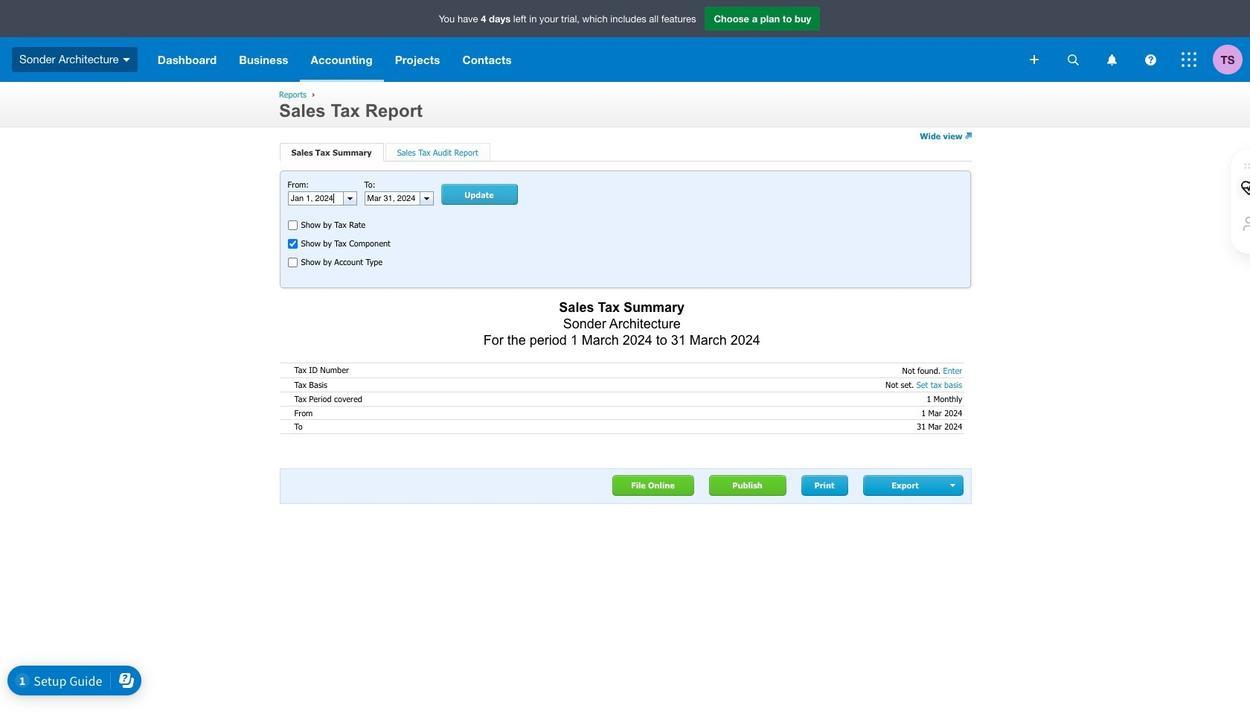 Task type: locate. For each thing, give the bounding box(es) containing it.
svg image
[[1182, 52, 1197, 67], [1031, 55, 1039, 64], [123, 58, 130, 62]]

banner
[[0, 0, 1251, 82]]

0 horizontal spatial svg image
[[1068, 54, 1079, 65]]

None checkbox
[[288, 220, 297, 230], [288, 239, 297, 249], [288, 220, 297, 230], [288, 239, 297, 249]]

None text field
[[289, 192, 343, 205], [365, 192, 420, 205], [289, 192, 343, 205], [365, 192, 420, 205]]

1 horizontal spatial svg image
[[1108, 54, 1117, 65]]

2 horizontal spatial svg image
[[1182, 52, 1197, 67]]

2 horizontal spatial svg image
[[1146, 54, 1157, 65]]

1 svg image from the left
[[1068, 54, 1079, 65]]

3 svg image from the left
[[1146, 54, 1157, 65]]

export options... image
[[951, 484, 958, 487]]

svg image
[[1068, 54, 1079, 65], [1108, 54, 1117, 65], [1146, 54, 1157, 65]]

None checkbox
[[288, 258, 297, 268]]



Task type: vqa. For each thing, say whether or not it's contained in the screenshot.
svg icon in Demo Company (US) popup button
no



Task type: describe. For each thing, give the bounding box(es) containing it.
2 svg image from the left
[[1108, 54, 1117, 65]]

1 horizontal spatial svg image
[[1031, 55, 1039, 64]]

0 horizontal spatial svg image
[[123, 58, 130, 62]]



